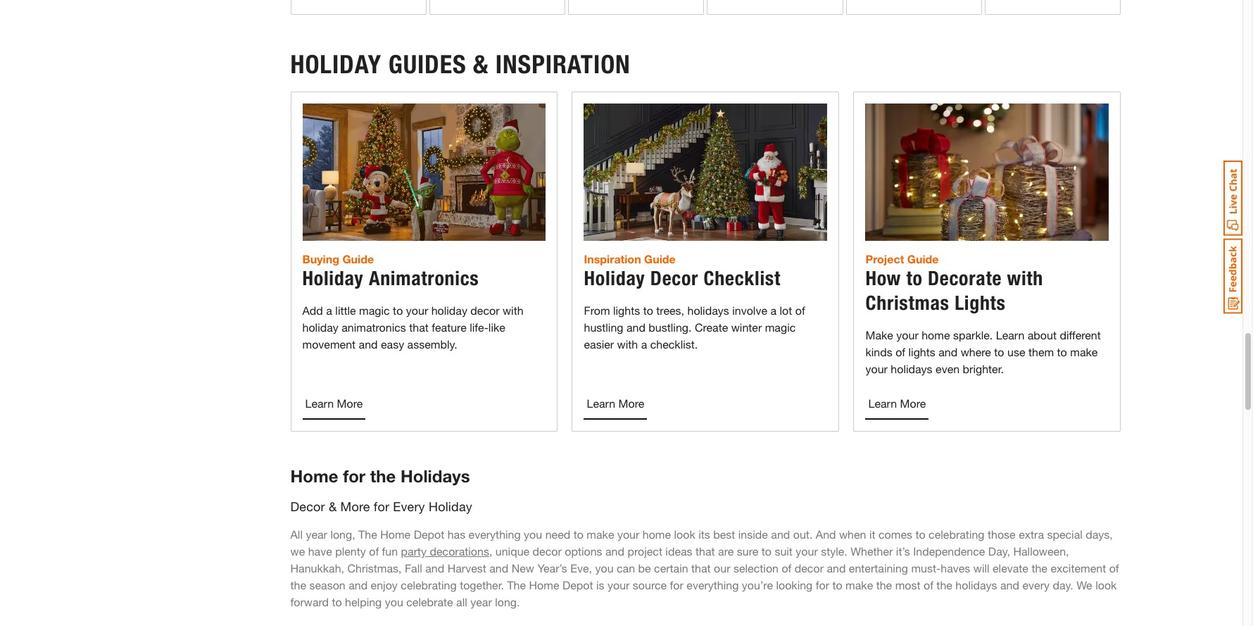 Task type: vqa. For each thing, say whether or not it's contained in the screenshot.
feature
yes



Task type: describe. For each thing, give the bounding box(es) containing it.
and up helping
[[349, 578, 368, 592]]

make inside "all year long, the home depot has everything you need to make your home look its best inside and out. and when it comes to celebrating those extra special days, we have plenty of fun"
[[587, 528, 615, 541]]

to inside 'add a little magic to your holiday decor with holiday animatronics that feature life-like movement and easy assembly.'
[[393, 304, 403, 317]]

easier
[[584, 337, 614, 351]]

movement
[[303, 337, 356, 351]]

the down haves
[[937, 578, 953, 592]]

fun
[[382, 545, 398, 558]]

sparkle.
[[954, 328, 993, 342]]

feedback link image
[[1224, 238, 1243, 314]]

lights
[[955, 291, 1006, 315]]

excitement
[[1051, 561, 1107, 575]]

learn inside make your home sparkle. learn about different kinds of lights and where to use them to make your holidays even brighter.
[[997, 328, 1025, 342]]

image for holiday animatronics image
[[303, 104, 546, 241]]

and inside 'add a little magic to your holiday decor with holiday animatronics that feature life-like movement and easy assembly.'
[[359, 337, 378, 351]]

learn for holiday decor checklist
[[587, 397, 616, 410]]

your right make
[[897, 328, 919, 342]]

home inside make your home sparkle. learn about different kinds of lights and where to use them to make your holidays even brighter.
[[922, 328, 951, 342]]

unique
[[496, 545, 530, 558]]

guide for to
[[908, 252, 939, 266]]

has
[[448, 528, 466, 541]]

image for how to decorate with christmas lights image
[[866, 104, 1110, 241]]

holiday guides & inspiration
[[291, 50, 631, 80]]

guide for decor
[[645, 252, 676, 266]]

learn for holiday animatronics
[[305, 397, 334, 410]]

independence
[[914, 545, 986, 558]]

with inside from lights to trees, holidays involve a lot of hustling and bustling. create winter magic easier with a checklist.
[[617, 337, 638, 351]]

all
[[291, 528, 303, 541]]

and down the ','
[[490, 561, 509, 575]]

project
[[628, 545, 663, 558]]

learn more for holiday decor checklist
[[587, 397, 645, 410]]

feature
[[432, 321, 467, 334]]

decorate
[[928, 266, 1002, 290]]

decor inside inspiration guide holiday decor checklist
[[651, 266, 699, 290]]

comes
[[879, 528, 913, 541]]

decor & more for every holiday
[[291, 499, 473, 514]]

holidays inside the , unique decor options and project ideas that are sure to suit your style. whether it's independence day, halloween, hanukkah, christmas, fall and harvest and new year's eve, you can be certain that our selection of decor and entertaining must-haves will elevate the excitement of the season and enjoy celebrating together. the home depot is your source for everything you're looking for to make the most of the holidays and every day. we look forward to helping you celebrate all year long.
[[956, 578, 998, 592]]

celebrate
[[407, 595, 453, 609]]

christmas,
[[348, 561, 402, 575]]

brighter.
[[963, 362, 1004, 375]]

your inside 'add a little magic to your holiday decor with holiday animatronics that feature life-like movement and easy assembly.'
[[406, 304, 428, 317]]

options
[[565, 545, 603, 558]]

inspiration
[[584, 252, 641, 266]]

to right comes
[[916, 528, 926, 541]]

project
[[866, 252, 905, 266]]

image for holiday decor checklist image
[[584, 104, 828, 241]]

with inside the project guide how to decorate with christmas lights
[[1008, 266, 1044, 290]]

party
[[401, 545, 427, 558]]

that inside 'add a little magic to your holiday decor with holiday animatronics that feature life-like movement and easy assembly.'
[[409, 321, 429, 334]]

day,
[[989, 545, 1011, 558]]

days,
[[1086, 528, 1114, 541]]

checklist.
[[651, 337, 698, 351]]

and down party decorations link
[[426, 561, 445, 575]]

plenty
[[335, 545, 366, 558]]

to left use on the bottom of the page
[[995, 345, 1005, 359]]

learn more link for holiday animatronics
[[303, 389, 366, 420]]

magic inside from lights to trees, holidays involve a lot of hustling and bustling. create winter magic easier with a checklist.
[[765, 321, 796, 334]]

magic inside 'add a little magic to your holiday decor with holiday animatronics that feature life-like movement and easy assembly.'
[[359, 304, 390, 317]]

long.
[[495, 595, 520, 609]]

your down kinds
[[866, 362, 888, 375]]

special
[[1048, 528, 1083, 541]]

bustling.
[[649, 321, 692, 334]]

the up forward
[[291, 578, 306, 592]]

everything inside the , unique decor options and project ideas that are sure to suit your style. whether it's independence day, halloween, hanukkah, christmas, fall and harvest and new year's eve, you can be certain that our selection of decor and entertaining must-haves will elevate the excitement of the season and enjoy celebrating together. the home depot is your source for everything you're looking for to make the most of the holidays and every day. we look forward to helping you celebrate all year long.
[[687, 578, 739, 592]]

how
[[866, 266, 902, 290]]

like
[[489, 321, 506, 334]]

best
[[714, 528, 736, 541]]

you're
[[742, 578, 773, 592]]

winter
[[732, 321, 762, 334]]

look inside the , unique decor options and project ideas that are sure to suit your style. whether it's independence day, halloween, hanukkah, christmas, fall and harvest and new year's eve, you can be certain that our selection of decor and entertaining must-haves will elevate the excitement of the season and enjoy celebrating together. the home depot is your source for everything you're looking for to make the most of the holidays and every day. we look forward to helping you celebrate all year long.
[[1096, 578, 1117, 592]]

the inside the , unique decor options and project ideas that are sure to suit your style. whether it's independence day, halloween, hanukkah, christmas, fall and harvest and new year's eve, you can be certain that our selection of decor and entertaining must-haves will elevate the excitement of the season and enjoy celebrating together. the home depot is your source for everything you're looking for to make the most of the holidays and every day. we look forward to helping you celebrate all year long.
[[507, 578, 526, 592]]

year inside the , unique decor options and project ideas that are sure to suit your style. whether it's independence day, halloween, hanukkah, christmas, fall and harvest and new year's eve, you can be certain that our selection of decor and entertaining must-haves will elevate the excitement of the season and enjoy celebrating together. the home depot is your source for everything you're looking for to make the most of the holidays and every day. we look forward to helping you celebrate all year long.
[[471, 595, 492, 609]]

when
[[840, 528, 867, 541]]

them
[[1029, 345, 1055, 359]]

and inside "all year long, the home depot has everything you need to make your home look its best inside and out. and when it comes to celebrating those extra special days, we have plenty of fun"
[[772, 528, 791, 541]]

day.
[[1053, 578, 1074, 592]]

sure
[[737, 545, 759, 558]]

ideas
[[666, 545, 693, 558]]

we
[[1077, 578, 1093, 592]]

life-
[[470, 321, 489, 334]]

you inside "all year long, the home depot has everything you need to make your home look its best inside and out. and when it comes to celebrating those extra special days, we have plenty of fun"
[[524, 528, 543, 541]]

0 horizontal spatial decor
[[291, 499, 325, 514]]

home inside "all year long, the home depot has everything you need to make your home look its best inside and out. and when it comes to celebrating those extra special days, we have plenty of fun"
[[381, 528, 411, 541]]

learn more for holiday animatronics
[[305, 397, 363, 410]]

all year long, the home depot has everything you need to make your home look its best inside and out. and when it comes to celebrating those extra special days, we have plenty of fun
[[291, 528, 1117, 558]]

where
[[961, 345, 992, 359]]

about
[[1028, 328, 1057, 342]]

trees,
[[657, 304, 685, 317]]

looking
[[777, 578, 813, 592]]

guides
[[389, 50, 467, 80]]

celebrating inside the , unique decor options and project ideas that are sure to suit your style. whether it's independence day, halloween, hanukkah, christmas, fall and harvest and new year's eve, you can be certain that our selection of decor and entertaining must-haves will elevate the excitement of the season and enjoy celebrating together. the home depot is your source for everything you're looking for to make the most of the holidays and every day. we look forward to helping you celebrate all year long.
[[401, 578, 457, 592]]

must-
[[912, 561, 941, 575]]

1 horizontal spatial holiday
[[432, 304, 468, 317]]

the inside "all year long, the home depot has everything you need to make your home look its best inside and out. and when it comes to celebrating those extra special days, we have plenty of fun"
[[359, 528, 377, 541]]

and inside make your home sparkle. learn about different kinds of lights and where to use them to make your holidays even brighter.
[[939, 345, 958, 359]]

involve
[[733, 304, 768, 317]]

make inside make your home sparkle. learn about different kinds of lights and where to use them to make your holidays even brighter.
[[1071, 345, 1098, 359]]

home inside the , unique decor options and project ideas that are sure to suit your style. whether it's independence day, halloween, hanukkah, christmas, fall and harvest and new year's eve, you can be certain that our selection of decor and entertaining must-haves will elevate the excitement of the season and enjoy celebrating together. the home depot is your source for everything you're looking for to make the most of the holidays and every day. we look forward to helping you celebrate all year long.
[[529, 578, 560, 592]]

more for to
[[901, 397, 927, 410]]

add
[[303, 304, 323, 317]]

to inside from lights to trees, holidays involve a lot of hustling and bustling. create winter magic easier with a checklist.
[[644, 304, 654, 317]]

create
[[695, 321, 729, 334]]

out.
[[794, 528, 813, 541]]

checklist
[[704, 266, 781, 290]]

haves
[[941, 561, 971, 575]]

holidays
[[401, 466, 470, 486]]

to left "suit"
[[762, 545, 772, 558]]

2 horizontal spatial you
[[596, 561, 614, 575]]

make
[[866, 328, 894, 342]]

to up the options
[[574, 528, 584, 541]]

have
[[308, 545, 332, 558]]

we
[[291, 545, 305, 558]]

lot
[[780, 304, 793, 317]]

and inside from lights to trees, holidays involve a lot of hustling and bustling. create winter magic easier with a checklist.
[[627, 321, 646, 334]]

from lights to trees, holidays involve a lot of hustling and bustling. create winter magic easier with a checklist.
[[584, 304, 806, 351]]

lights inside from lights to trees, holidays involve a lot of hustling and bustling. create winter magic easier with a checklist.
[[614, 304, 640, 317]]

can
[[617, 561, 635, 575]]

kinds
[[866, 345, 893, 359]]

decor inside 'add a little magic to your holiday decor with holiday animatronics that feature life-like movement and easy assembly.'
[[471, 304, 500, 317]]

will
[[974, 561, 990, 575]]

assembly.
[[408, 337, 458, 351]]

to inside the project guide how to decorate with christmas lights
[[907, 266, 923, 290]]

from
[[584, 304, 610, 317]]

of down "suit"
[[782, 561, 792, 575]]

holiday for holiday decor checklist
[[584, 266, 646, 290]]

2 vertical spatial that
[[692, 561, 711, 575]]



Task type: locate. For each thing, give the bounding box(es) containing it.
magic
[[359, 304, 390, 317], [765, 321, 796, 334]]

1 horizontal spatial learn more
[[587, 397, 645, 410]]

together.
[[460, 578, 504, 592]]

for left every
[[374, 499, 390, 514]]

2 learn more from the left
[[587, 397, 645, 410]]

2 horizontal spatial guide
[[908, 252, 939, 266]]

of right excitement
[[1110, 561, 1120, 575]]

and down animatronics
[[359, 337, 378, 351]]

1 horizontal spatial you
[[524, 528, 543, 541]]

guide right project
[[908, 252, 939, 266]]

with right easier
[[617, 337, 638, 351]]

year's
[[538, 561, 568, 575]]

magic down the lot
[[765, 321, 796, 334]]

year up have
[[306, 528, 328, 541]]

to up animatronics
[[393, 304, 403, 317]]

add a little magic to your holiday decor with holiday animatronics that feature life-like movement and easy assembly.
[[303, 304, 524, 351]]

look up 'ideas'
[[675, 528, 696, 541]]

source
[[633, 578, 667, 592]]

your
[[406, 304, 428, 317], [897, 328, 919, 342], [866, 362, 888, 375], [618, 528, 640, 541], [796, 545, 818, 558], [608, 578, 630, 592]]

that left the our
[[692, 561, 711, 575]]

and up even
[[939, 345, 958, 359]]

and right hustling
[[627, 321, 646, 334]]

and
[[816, 528, 837, 541]]

holiday down add
[[303, 321, 339, 334]]

1 vertical spatial decor
[[533, 545, 562, 558]]

live chat image
[[1224, 161, 1243, 236]]

3 guide from the left
[[908, 252, 939, 266]]

, unique decor options and project ideas that are sure to suit your style. whether it's independence day, halloween, hanukkah, christmas, fall and harvest and new year's eve, you can be certain that our selection of decor and entertaining must-haves will elevate the excitement of the season and enjoy celebrating together. the home depot is your source for everything you're looking for to make the most of the holidays and every day. we look forward to helping you celebrate all year long.
[[291, 545, 1123, 609]]

home up all
[[291, 466, 338, 486]]

holiday inside inspiration guide holiday decor checklist
[[584, 266, 646, 290]]

guide inside the project guide how to decorate with christmas lights
[[908, 252, 939, 266]]

look inside "all year long, the home depot has everything you need to make your home look its best inside and out. and when it comes to celebrating those extra special days, we have plenty of fun"
[[675, 528, 696, 541]]

use
[[1008, 345, 1026, 359]]

season
[[310, 578, 346, 592]]

0 horizontal spatial year
[[306, 528, 328, 541]]

to down style.
[[833, 578, 843, 592]]

0 vertical spatial depot
[[414, 528, 445, 541]]

of inside "all year long, the home depot has everything you need to make your home look its best inside and out. and when it comes to celebrating those extra special days, we have plenty of fun"
[[369, 545, 379, 558]]

3 learn more link from the left
[[866, 389, 929, 420]]

and up "can"
[[606, 545, 625, 558]]

1 vertical spatial make
[[587, 528, 615, 541]]

home up fun
[[381, 528, 411, 541]]

0 horizontal spatial a
[[326, 304, 332, 317]]

make down entertaining
[[846, 578, 874, 592]]

to up christmas
[[907, 266, 923, 290]]

holiday
[[291, 50, 382, 80]]

the down entertaining
[[877, 578, 893, 592]]

of inside from lights to trees, holidays involve a lot of hustling and bustling. create winter magic easier with a checklist.
[[796, 304, 806, 317]]

learn more for how to decorate with christmas lights
[[869, 397, 927, 410]]

1 horizontal spatial a
[[641, 337, 648, 351]]

2 guide from the left
[[645, 252, 676, 266]]

learn up use on the bottom of the page
[[997, 328, 1025, 342]]

for up the decor & more for every holiday
[[343, 466, 366, 486]]

certain
[[654, 561, 689, 575]]

0 horizontal spatial holiday
[[303, 266, 364, 290]]

hustling
[[584, 321, 624, 334]]

1 vertical spatial celebrating
[[401, 578, 457, 592]]

lights inside make your home sparkle. learn about different kinds of lights and where to use them to make your holidays even brighter.
[[909, 345, 936, 359]]

decor up the life-
[[471, 304, 500, 317]]

for down certain
[[670, 578, 684, 592]]

1 vertical spatial everything
[[687, 578, 739, 592]]

look
[[675, 528, 696, 541], [1096, 578, 1117, 592]]

the up the decor & more for every holiday
[[370, 466, 396, 486]]

3 learn more from the left
[[869, 397, 927, 410]]

to down season
[[332, 595, 342, 609]]

home up project
[[643, 528, 671, 541]]

decorations
[[430, 545, 490, 558]]

different
[[1060, 328, 1102, 342]]

of down must-
[[924, 578, 934, 592]]

those
[[988, 528, 1016, 541]]

holiday for holiday animatronics
[[303, 266, 364, 290]]

home up even
[[922, 328, 951, 342]]

0 horizontal spatial learn more
[[305, 397, 363, 410]]

the up plenty
[[359, 528, 377, 541]]

learn down kinds
[[869, 397, 897, 410]]

1 vertical spatial that
[[696, 545, 715, 558]]

0 horizontal spatial celebrating
[[401, 578, 457, 592]]

0 horizontal spatial look
[[675, 528, 696, 541]]

the
[[359, 528, 377, 541], [507, 578, 526, 592]]

0 vertical spatial celebrating
[[929, 528, 985, 541]]

celebrating inside "all year long, the home depot has everything you need to make your home look its best inside and out. and when it comes to celebrating those extra special days, we have plenty of fun"
[[929, 528, 985, 541]]

little
[[336, 304, 356, 317]]

1 horizontal spatial with
[[617, 337, 638, 351]]

home inside "all year long, the home depot has everything you need to make your home look its best inside and out. and when it comes to celebrating those extra special days, we have plenty of fun"
[[643, 528, 671, 541]]

1 vertical spatial you
[[596, 561, 614, 575]]

1 vertical spatial home
[[381, 528, 411, 541]]

with
[[1008, 266, 1044, 290], [503, 304, 524, 317], [617, 337, 638, 351]]

1 learn more from the left
[[305, 397, 363, 410]]

1 horizontal spatial lights
[[909, 345, 936, 359]]

lights right kinds
[[909, 345, 936, 359]]

1 learn more link from the left
[[303, 389, 366, 420]]

christmas
[[866, 291, 950, 315]]

make up the options
[[587, 528, 615, 541]]

0 horizontal spatial home
[[291, 466, 338, 486]]

1 horizontal spatial decor
[[533, 545, 562, 558]]

2 vertical spatial home
[[529, 578, 560, 592]]

0 horizontal spatial decor
[[471, 304, 500, 317]]

guide inside buying guide holiday animatronics
[[343, 252, 374, 266]]

inspiration
[[496, 50, 631, 80]]

year inside "all year long, the home depot has everything you need to make your home look its best inside and out. and when it comes to celebrating those extra special days, we have plenty of fun"
[[306, 528, 328, 541]]

1 horizontal spatial learn more link
[[584, 389, 648, 420]]

of right kinds
[[896, 345, 906, 359]]

0 horizontal spatial magic
[[359, 304, 390, 317]]

learn down movement at the bottom of page
[[305, 397, 334, 410]]

all
[[457, 595, 468, 609]]

celebrating up independence
[[929, 528, 985, 541]]

party decorations
[[401, 545, 490, 558]]

celebrating up celebrate in the bottom left of the page
[[401, 578, 457, 592]]

0 horizontal spatial holidays
[[688, 304, 730, 317]]

easy
[[381, 337, 404, 351]]

0 vertical spatial look
[[675, 528, 696, 541]]

be
[[639, 561, 651, 575]]

2 horizontal spatial learn more
[[869, 397, 927, 410]]

0 vertical spatial holiday
[[432, 304, 468, 317]]

guide for animatronics
[[343, 252, 374, 266]]

1 horizontal spatial home
[[381, 528, 411, 541]]

celebrating
[[929, 528, 985, 541], [401, 578, 457, 592]]

a inside 'add a little magic to your holiday decor with holiday animatronics that feature life-like movement and easy assembly.'
[[326, 304, 332, 317]]

1 vertical spatial year
[[471, 595, 492, 609]]

more
[[337, 397, 363, 410], [619, 397, 645, 410], [901, 397, 927, 410], [341, 499, 370, 514]]

you down enjoy
[[385, 595, 404, 609]]

1 vertical spatial decor
[[291, 499, 325, 514]]

for right the looking
[[816, 578, 830, 592]]

1 horizontal spatial home
[[922, 328, 951, 342]]

selection
[[734, 561, 779, 575]]

1 vertical spatial lights
[[909, 345, 936, 359]]

that
[[409, 321, 429, 334], [696, 545, 715, 558], [692, 561, 711, 575]]

0 vertical spatial decor
[[471, 304, 500, 317]]

2 horizontal spatial learn more link
[[866, 389, 929, 420]]

a left the lot
[[771, 304, 777, 317]]

guide
[[343, 252, 374, 266], [645, 252, 676, 266], [908, 252, 939, 266]]

decor up year's
[[533, 545, 562, 558]]

holiday inside buying guide holiday animatronics
[[303, 266, 364, 290]]

and up "suit"
[[772, 528, 791, 541]]

everything inside "all year long, the home depot has everything you need to make your home look its best inside and out. and when it comes to celebrating those extra special days, we have plenty of fun"
[[469, 528, 521, 541]]

0 horizontal spatial holiday
[[303, 321, 339, 334]]

guide right inspiration
[[645, 252, 676, 266]]

holiday up "feature"
[[432, 304, 468, 317]]

1 horizontal spatial make
[[846, 578, 874, 592]]

0 vertical spatial lights
[[614, 304, 640, 317]]

holiday down inspiration
[[584, 266, 646, 290]]

your down out.
[[796, 545, 818, 558]]

your inside "all year long, the home depot has everything you need to make your home look its best inside and out. and when it comes to celebrating those extra special days, we have plenty of fun"
[[618, 528, 640, 541]]

learn more link down movement at the bottom of page
[[303, 389, 366, 420]]

1 vertical spatial holidays
[[891, 362, 933, 375]]

animatronics
[[342, 321, 406, 334]]

and down style.
[[827, 561, 846, 575]]

to left trees,
[[644, 304, 654, 317]]

0 vertical spatial with
[[1008, 266, 1044, 290]]

animatronics
[[369, 266, 479, 290]]

make inside the , unique decor options and project ideas that are sure to suit your style. whether it's independence day, halloween, hanukkah, christmas, fall and harvest and new year's eve, you can be certain that our selection of decor and entertaining must-haves will elevate the excitement of the season and enjoy celebrating together. the home depot is your source for everything you're looking for to make the most of the holidays and every day. we look forward to helping you celebrate all year long.
[[846, 578, 874, 592]]

1 horizontal spatial the
[[507, 578, 526, 592]]

are
[[719, 545, 734, 558]]

0 horizontal spatial depot
[[414, 528, 445, 541]]

holidays
[[688, 304, 730, 317], [891, 362, 933, 375], [956, 578, 998, 592]]

0 vertical spatial &
[[473, 50, 489, 80]]

learn more link
[[303, 389, 366, 420], [584, 389, 648, 420], [866, 389, 929, 420]]

0 horizontal spatial make
[[587, 528, 615, 541]]

holiday up has
[[429, 499, 473, 514]]

2 vertical spatial holidays
[[956, 578, 998, 592]]

learn more link for holiday decor checklist
[[584, 389, 648, 420]]

0 horizontal spatial &
[[329, 499, 337, 514]]

1 vertical spatial home
[[643, 528, 671, 541]]

learn
[[997, 328, 1025, 342], [305, 397, 334, 410], [587, 397, 616, 410], [869, 397, 897, 410]]

year down together.
[[471, 595, 492, 609]]

2 vertical spatial with
[[617, 337, 638, 351]]

1 vertical spatial magic
[[765, 321, 796, 334]]

learn more link for how to decorate with christmas lights
[[866, 389, 929, 420]]

2 horizontal spatial make
[[1071, 345, 1098, 359]]

0 horizontal spatial the
[[359, 528, 377, 541]]

holiday down buying
[[303, 266, 364, 290]]

0 horizontal spatial everything
[[469, 528, 521, 541]]

holidays down will
[[956, 578, 998, 592]]

learn more link down easier
[[584, 389, 648, 420]]

2 vertical spatial make
[[846, 578, 874, 592]]

2 vertical spatial you
[[385, 595, 404, 609]]

2 vertical spatial decor
[[795, 561, 824, 575]]

buying guide holiday animatronics
[[303, 252, 479, 290]]

is
[[597, 578, 605, 592]]

guide right buying
[[343, 252, 374, 266]]

2 horizontal spatial home
[[529, 578, 560, 592]]

every
[[393, 499, 425, 514]]

and down elevate at the bottom right of page
[[1001, 578, 1020, 592]]

your down animatronics
[[406, 304, 428, 317]]

a left the checklist.
[[641, 337, 648, 351]]

0 vertical spatial decor
[[651, 266, 699, 290]]

learn more down movement at the bottom of page
[[305, 397, 363, 410]]

its
[[699, 528, 711, 541]]

learn more down easier
[[587, 397, 645, 410]]

of left fun
[[369, 545, 379, 558]]

style.
[[821, 545, 848, 558]]

0 vertical spatial everything
[[469, 528, 521, 541]]

2 horizontal spatial decor
[[795, 561, 824, 575]]

1 guide from the left
[[343, 252, 374, 266]]

1 horizontal spatial holiday
[[429, 499, 473, 514]]

the down halloween,
[[1032, 561, 1048, 575]]

1 vertical spatial the
[[507, 578, 526, 592]]

holidays inside from lights to trees, holidays involve a lot of hustling and bustling. create winter magic easier with a checklist.
[[688, 304, 730, 317]]

holidays up create
[[688, 304, 730, 317]]

that up assembly.
[[409, 321, 429, 334]]

2 horizontal spatial holiday
[[584, 266, 646, 290]]

inside
[[739, 528, 768, 541]]

0 vertical spatial home
[[291, 466, 338, 486]]

it's
[[897, 545, 911, 558]]

of inside make your home sparkle. learn about different kinds of lights and where to use them to make your holidays even brighter.
[[896, 345, 906, 359]]

0 vertical spatial holidays
[[688, 304, 730, 317]]

inspiration guide holiday decor checklist
[[584, 252, 781, 290]]

1 horizontal spatial guide
[[645, 252, 676, 266]]

learn more down kinds
[[869, 397, 927, 410]]

0 horizontal spatial you
[[385, 595, 404, 609]]

decor up all
[[291, 499, 325, 514]]

with inside 'add a little magic to your holiday decor with holiday animatronics that feature life-like movement and easy assembly.'
[[503, 304, 524, 317]]

for
[[343, 466, 366, 486], [374, 499, 390, 514], [670, 578, 684, 592], [816, 578, 830, 592]]

0 horizontal spatial guide
[[343, 252, 374, 266]]

0 horizontal spatial lights
[[614, 304, 640, 317]]

that down its
[[696, 545, 715, 558]]

party decorations link
[[401, 545, 490, 558]]

depot inside "all year long, the home depot has everything you need to make your home look its best inside and out. and when it comes to celebrating those extra special days, we have plenty of fun"
[[414, 528, 445, 541]]

decor up the looking
[[795, 561, 824, 575]]

home
[[922, 328, 951, 342], [643, 528, 671, 541]]

1 vertical spatial with
[[503, 304, 524, 317]]

2 learn more link from the left
[[584, 389, 648, 420]]

more for decor
[[619, 397, 645, 410]]

depot inside the , unique decor options and project ideas that are sure to suit your style. whether it's independence day, halloween, hanukkah, christmas, fall and harvest and new year's eve, you can be certain that our selection of decor and entertaining must-haves will elevate the excitement of the season and enjoy celebrating together. the home depot is your source for everything you're looking for to make the most of the holidays and every day. we look forward to helping you celebrate all year long.
[[563, 578, 594, 592]]

year
[[306, 528, 328, 541], [471, 595, 492, 609]]

your right is on the left bottom of page
[[608, 578, 630, 592]]

your up project
[[618, 528, 640, 541]]

lights up hustling
[[614, 304, 640, 317]]

of
[[796, 304, 806, 317], [896, 345, 906, 359], [369, 545, 379, 558], [782, 561, 792, 575], [1110, 561, 1120, 575], [924, 578, 934, 592]]

the
[[370, 466, 396, 486], [1032, 561, 1048, 575], [291, 578, 306, 592], [877, 578, 893, 592], [937, 578, 953, 592]]

even
[[936, 362, 960, 375]]

the down new
[[507, 578, 526, 592]]

holidays left even
[[891, 362, 933, 375]]

0 vertical spatial you
[[524, 528, 543, 541]]

depot
[[414, 528, 445, 541], [563, 578, 594, 592]]

elevate
[[993, 561, 1029, 575]]

look right we
[[1096, 578, 1117, 592]]

to right them
[[1058, 345, 1068, 359]]

of right the lot
[[796, 304, 806, 317]]

0 vertical spatial the
[[359, 528, 377, 541]]

magic up animatronics
[[359, 304, 390, 317]]

2 horizontal spatial holidays
[[956, 578, 998, 592]]

1 vertical spatial &
[[329, 499, 337, 514]]

0 vertical spatial magic
[[359, 304, 390, 317]]

home down year's
[[529, 578, 560, 592]]

everything up the ','
[[469, 528, 521, 541]]

a
[[326, 304, 332, 317], [771, 304, 777, 317], [641, 337, 648, 351]]

everything
[[469, 528, 521, 541], [687, 578, 739, 592]]

new
[[512, 561, 535, 575]]

with up like
[[503, 304, 524, 317]]

0 horizontal spatial home
[[643, 528, 671, 541]]

1 vertical spatial holiday
[[303, 321, 339, 334]]

1 horizontal spatial holidays
[[891, 362, 933, 375]]

everything down the our
[[687, 578, 739, 592]]

decor
[[471, 304, 500, 317], [533, 545, 562, 558], [795, 561, 824, 575]]

1 vertical spatial depot
[[563, 578, 594, 592]]

1 horizontal spatial everything
[[687, 578, 739, 592]]

0 horizontal spatial learn more link
[[303, 389, 366, 420]]

decor up trees,
[[651, 266, 699, 290]]

guide inside inspiration guide holiday decor checklist
[[645, 252, 676, 266]]

you up is on the left bottom of page
[[596, 561, 614, 575]]

0 vertical spatial that
[[409, 321, 429, 334]]

learn more link down kinds
[[866, 389, 929, 420]]

entertaining
[[849, 561, 909, 575]]

1 horizontal spatial &
[[473, 50, 489, 80]]

holidays inside make your home sparkle. learn about different kinds of lights and where to use them to make your holidays even brighter.
[[891, 362, 933, 375]]

2 horizontal spatial a
[[771, 304, 777, 317]]

more for animatronics
[[337, 397, 363, 410]]

long,
[[331, 528, 355, 541]]

learn down easier
[[587, 397, 616, 410]]

need
[[546, 528, 571, 541]]

home
[[291, 466, 338, 486], [381, 528, 411, 541], [529, 578, 560, 592]]

2 horizontal spatial with
[[1008, 266, 1044, 290]]

a right add
[[326, 304, 332, 317]]

eve,
[[571, 561, 592, 575]]

0 vertical spatial year
[[306, 528, 328, 541]]

whether
[[851, 545, 894, 558]]

1 horizontal spatial magic
[[765, 321, 796, 334]]

& up long,
[[329, 499, 337, 514]]

& right guides
[[473, 50, 489, 80]]

project guide how to decorate with christmas lights
[[866, 252, 1044, 315]]

1 horizontal spatial decor
[[651, 266, 699, 290]]

depot up party
[[414, 528, 445, 541]]

1 horizontal spatial depot
[[563, 578, 594, 592]]

1 horizontal spatial look
[[1096, 578, 1117, 592]]

halloween,
[[1014, 545, 1070, 558]]

depot down eve, on the bottom left of page
[[563, 578, 594, 592]]

1 horizontal spatial year
[[471, 595, 492, 609]]

1 vertical spatial look
[[1096, 578, 1117, 592]]

learn for how to decorate with christmas lights
[[869, 397, 897, 410]]

0 horizontal spatial with
[[503, 304, 524, 317]]

0 vertical spatial make
[[1071, 345, 1098, 359]]



